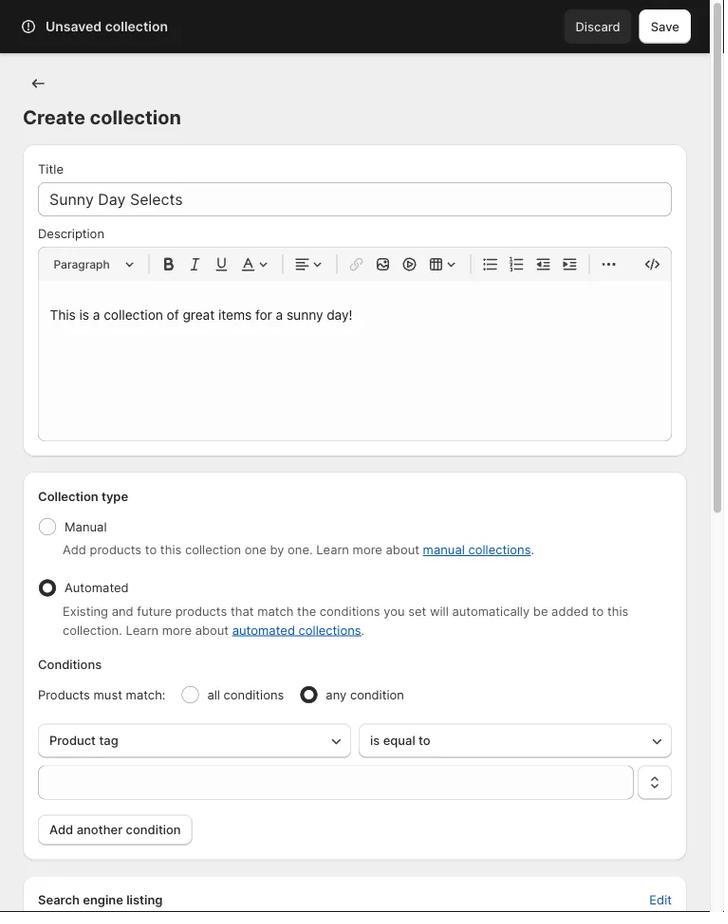 Task type: locate. For each thing, give the bounding box(es) containing it.
0 horizontal spatial learn
[[126, 623, 159, 638]]

1 horizontal spatial products
[[175, 604, 227, 619]]

to for equal
[[419, 734, 431, 749]]

existing and future products that match the conditions you set will automatically be added to this collection. learn more about
[[63, 604, 629, 638]]

search for search
[[99, 19, 140, 34]]

learn right one.
[[317, 543, 350, 558]]

this
[[160, 543, 182, 558], [608, 604, 629, 619]]

0 horizontal spatial more
[[162, 623, 192, 638]]

and
[[112, 604, 134, 619]]

conditions right 'all'
[[224, 688, 284, 703]]

automated collections .
[[232, 623, 365, 638]]

collection right create
[[90, 106, 181, 129]]

condition right another
[[126, 823, 181, 838]]

to for products
[[145, 543, 157, 558]]

collection left one
[[185, 543, 241, 558]]

1 vertical spatial .
[[362, 623, 365, 638]]

conditions
[[38, 657, 102, 672]]

conditions
[[320, 604, 381, 619], [224, 688, 284, 703]]

automatically
[[453, 604, 530, 619]]

collection.
[[63, 623, 122, 638]]

collection
[[105, 19, 168, 35], [90, 106, 181, 129], [185, 543, 241, 558]]

0 horizontal spatial .
[[362, 623, 365, 638]]

this right the "added"
[[608, 604, 629, 619]]

learn down future
[[126, 623, 159, 638]]

0 vertical spatial collections
[[469, 543, 531, 558]]

more right one.
[[353, 543, 383, 558]]

learn
[[317, 543, 350, 558], [126, 623, 159, 638]]

1 vertical spatial more
[[162, 623, 192, 638]]

None text field
[[38, 766, 635, 800]]

1 horizontal spatial learn
[[317, 543, 350, 558]]

be
[[534, 604, 549, 619]]

this up future
[[160, 543, 182, 558]]

manual
[[65, 520, 107, 534]]

search
[[99, 19, 140, 34], [38, 893, 80, 908]]

add inside button
[[49, 823, 73, 838]]

any
[[326, 688, 347, 703]]

collections down the
[[299, 623, 362, 638]]

2 vertical spatial to
[[419, 734, 431, 749]]

0 vertical spatial to
[[145, 543, 157, 558]]

add
[[63, 543, 86, 558], [49, 823, 73, 838]]

search inside button
[[99, 19, 140, 34]]

equal
[[383, 734, 416, 749]]

create collection
[[23, 106, 181, 129]]

description
[[38, 226, 104, 241]]

1 vertical spatial this
[[608, 604, 629, 619]]

products down manual
[[90, 543, 142, 558]]

0 horizontal spatial about
[[195, 623, 229, 638]]

1 horizontal spatial conditions
[[320, 604, 381, 619]]

0 horizontal spatial collections
[[299, 623, 362, 638]]

0 vertical spatial add
[[63, 543, 86, 558]]

1 horizontal spatial .
[[531, 543, 535, 558]]

0 vertical spatial conditions
[[320, 604, 381, 619]]

listing
[[127, 893, 163, 908]]

0 horizontal spatial search
[[38, 893, 80, 908]]

products
[[90, 543, 142, 558], [175, 604, 227, 619]]

add down manual
[[63, 543, 86, 558]]

automated
[[232, 623, 295, 638]]

about left automated
[[195, 623, 229, 638]]

unsaved
[[46, 19, 102, 35]]

about inside existing and future products that match the conditions you set will automatically be added to this collection. learn more about
[[195, 623, 229, 638]]

to right the "added"
[[593, 604, 604, 619]]

1 vertical spatial products
[[175, 604, 227, 619]]

0 vertical spatial more
[[353, 543, 383, 558]]

1 horizontal spatial to
[[419, 734, 431, 749]]

0 horizontal spatial condition
[[126, 823, 181, 838]]

add left another
[[49, 823, 73, 838]]

another
[[77, 823, 123, 838]]

manual
[[423, 543, 465, 558]]

save button
[[640, 9, 692, 44]]

0 vertical spatial condition
[[350, 688, 405, 703]]

automated collections link
[[232, 623, 362, 638]]

products
[[38, 688, 90, 703]]

by
[[270, 543, 284, 558]]

is equal to button
[[359, 724, 673, 759]]

1 vertical spatial condition
[[126, 823, 181, 838]]

match:
[[126, 688, 166, 703]]

edit
[[650, 893, 673, 908]]

conditions right the
[[320, 604, 381, 619]]

0 horizontal spatial conditions
[[224, 688, 284, 703]]

product
[[49, 734, 96, 749]]

search left "engine"
[[38, 893, 80, 908]]

0 vertical spatial collection
[[105, 19, 168, 35]]

is
[[370, 734, 380, 749]]

.
[[531, 543, 535, 558], [362, 623, 365, 638]]

1 vertical spatial search
[[38, 893, 80, 908]]

1 horizontal spatial more
[[353, 543, 383, 558]]

more down future
[[162, 623, 192, 638]]

discard
[[576, 19, 621, 34]]

to inside existing and future products that match the conditions you set will automatically be added to this collection. learn more about
[[593, 604, 604, 619]]

1 horizontal spatial collections
[[469, 543, 531, 558]]

to right equal
[[419, 734, 431, 749]]

0 vertical spatial learn
[[317, 543, 350, 558]]

1 horizontal spatial search
[[99, 19, 140, 34]]

conditions inside existing and future products that match the conditions you set will automatically be added to this collection. learn more about
[[320, 604, 381, 619]]

collection right unsaved at the left top of page
[[105, 19, 168, 35]]

1 vertical spatial to
[[593, 604, 604, 619]]

products left that
[[175, 604, 227, 619]]

0 horizontal spatial this
[[160, 543, 182, 558]]

to
[[145, 543, 157, 558], [593, 604, 604, 619], [419, 734, 431, 749]]

collections right manual
[[469, 543, 531, 558]]

2 horizontal spatial to
[[593, 604, 604, 619]]

to up future
[[145, 543, 157, 558]]

condition
[[350, 688, 405, 703], [126, 823, 181, 838]]

more
[[353, 543, 383, 558], [162, 623, 192, 638]]

1 vertical spatial learn
[[126, 623, 159, 638]]

1 horizontal spatial condition
[[350, 688, 405, 703]]

condition right any
[[350, 688, 405, 703]]

tag
[[99, 734, 118, 749]]

match
[[258, 604, 294, 619]]

learn inside existing and future products that match the conditions you set will automatically be added to this collection. learn more about
[[126, 623, 159, 638]]

0 vertical spatial products
[[90, 543, 142, 558]]

1 vertical spatial about
[[195, 623, 229, 638]]

1 vertical spatial collection
[[90, 106, 181, 129]]

about
[[386, 543, 420, 558], [195, 623, 229, 638]]

add for add another condition
[[49, 823, 73, 838]]

0 vertical spatial search
[[99, 19, 140, 34]]

1 horizontal spatial this
[[608, 604, 629, 619]]

save
[[651, 19, 680, 34]]

0 horizontal spatial to
[[145, 543, 157, 558]]

collections
[[469, 543, 531, 558], [299, 623, 362, 638]]

to inside dropdown button
[[419, 734, 431, 749]]

about left manual
[[386, 543, 420, 558]]

search up create collection
[[99, 19, 140, 34]]

1 vertical spatial add
[[49, 823, 73, 838]]

collection for unsaved collection
[[105, 19, 168, 35]]

all
[[207, 688, 220, 703]]

1 horizontal spatial about
[[386, 543, 420, 558]]

automated
[[65, 581, 129, 596]]

0 vertical spatial this
[[160, 543, 182, 558]]



Task type: describe. For each thing, give the bounding box(es) containing it.
collection for create collection
[[90, 106, 181, 129]]

create
[[23, 106, 85, 129]]

paragraph
[[54, 257, 110, 271]]

condition inside the add another condition button
[[126, 823, 181, 838]]

that
[[231, 604, 254, 619]]

product tag button
[[38, 724, 351, 759]]

add products to this collection one by one. learn more about manual collections .
[[63, 543, 535, 558]]

added
[[552, 604, 589, 619]]

discard button
[[565, 9, 632, 44]]

unsaved collection
[[46, 19, 168, 35]]

product tag
[[49, 734, 118, 749]]

existing
[[63, 604, 108, 619]]

set
[[409, 604, 427, 619]]

the
[[297, 604, 317, 619]]

all conditions
[[207, 688, 284, 703]]

add for add products to this collection one by one. learn more about manual collections .
[[63, 543, 86, 558]]

one
[[245, 543, 267, 558]]

future
[[137, 604, 172, 619]]

engine
[[83, 893, 123, 908]]

more inside existing and future products that match the conditions you set will automatically be added to this collection. learn more about
[[162, 623, 192, 638]]

manual collections link
[[423, 543, 531, 558]]

products inside existing and future products that match the conditions you set will automatically be added to this collection. learn more about
[[175, 604, 227, 619]]

collection type
[[38, 489, 128, 504]]

is equal to
[[370, 734, 431, 749]]

search for search engine listing
[[38, 893, 80, 908]]

this inside existing and future products that match the conditions you set will automatically be added to this collection. learn more about
[[608, 604, 629, 619]]

add another condition button
[[38, 816, 192, 846]]

search button
[[68, 11, 619, 42]]

Title text field
[[38, 182, 673, 217]]

you
[[384, 604, 405, 619]]

paragraph button
[[46, 253, 141, 276]]

products must match:
[[38, 688, 166, 703]]

0 horizontal spatial products
[[90, 543, 142, 558]]

one.
[[288, 543, 313, 558]]

1 vertical spatial collections
[[299, 623, 362, 638]]

edit button
[[639, 888, 684, 913]]

will
[[430, 604, 449, 619]]

search engine listing
[[38, 893, 163, 908]]

type
[[102, 489, 128, 504]]

must
[[94, 688, 122, 703]]

0 vertical spatial .
[[531, 543, 535, 558]]

title
[[38, 161, 64, 176]]

add another condition
[[49, 823, 181, 838]]

0 vertical spatial about
[[386, 543, 420, 558]]

2 vertical spatial collection
[[185, 543, 241, 558]]

any condition
[[326, 688, 405, 703]]

1 vertical spatial conditions
[[224, 688, 284, 703]]

collection
[[38, 489, 99, 504]]



Task type: vqa. For each thing, say whether or not it's contained in the screenshot.
collections
yes



